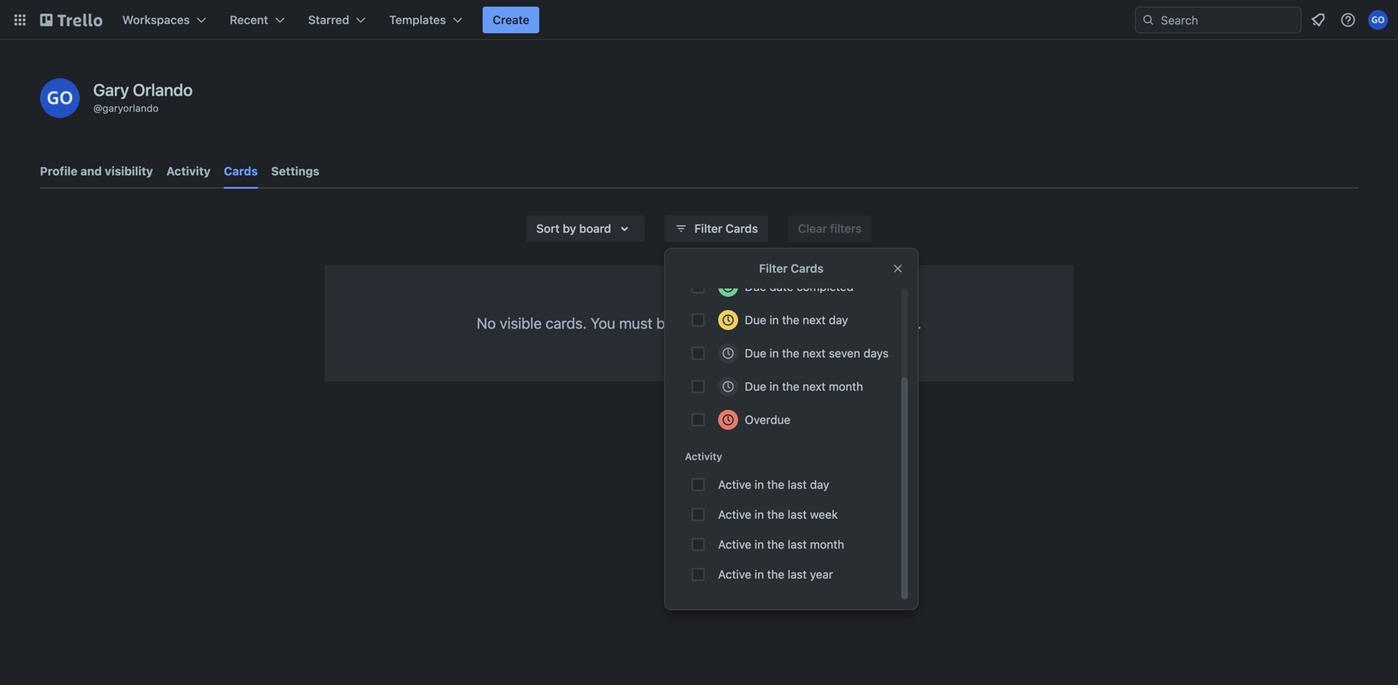Task type: describe. For each thing, give the bounding box(es) containing it.
next for seven
[[803, 347, 826, 360]]

filter inside button
[[694, 222, 723, 236]]

profile and visibility
[[40, 164, 153, 178]]

board
[[579, 222, 611, 236]]

due for due in the next day
[[745, 313, 766, 327]]

workspaces button
[[112, 7, 216, 33]]

active in the last week
[[718, 508, 838, 522]]

month for active in the last month
[[810, 538, 844, 552]]

days
[[864, 347, 889, 360]]

overdue
[[745, 413, 791, 427]]

0 vertical spatial activity
[[166, 164, 211, 178]]

the for due in the next month
[[782, 380, 799, 394]]

1 horizontal spatial filter cards
[[759, 262, 824, 275]]

in for active in the last year
[[755, 568, 764, 582]]

filter cards inside button
[[694, 222, 758, 236]]

orlando
[[133, 80, 193, 99]]

month for due in the next month
[[829, 380, 863, 394]]

active for active in the last week
[[718, 508, 751, 522]]

due in the next month
[[745, 380, 863, 394]]

must
[[619, 315, 653, 332]]

due in the next seven days
[[745, 347, 889, 360]]

gary orlando (garyorlando) image
[[1368, 10, 1388, 30]]

last for week
[[788, 508, 807, 522]]

starred button
[[298, 7, 376, 33]]

day for active in the last day
[[810, 478, 829, 492]]

for
[[786, 315, 804, 332]]

create
[[493, 13, 529, 27]]

the for due in the next day
[[782, 313, 799, 327]]

filters
[[830, 222, 862, 236]]

week
[[810, 508, 838, 522]]

last for year
[[788, 568, 807, 582]]

active in the last day
[[718, 478, 829, 492]]

0 vertical spatial cards
[[224, 164, 258, 178]]

in for active in the last month
[[755, 538, 764, 552]]

in for due in the next day
[[770, 313, 779, 327]]

recent button
[[220, 7, 295, 33]]

cards inside filter cards button
[[726, 222, 758, 236]]

next for month
[[803, 380, 826, 394]]

the for active in the last year
[[767, 568, 785, 582]]

clear
[[798, 222, 827, 236]]

the for active in the last week
[[767, 508, 785, 522]]

gary
[[93, 80, 129, 99]]

settings link
[[271, 156, 319, 186]]

appear
[[837, 315, 884, 332]]

here.
[[888, 315, 921, 332]]

gary orlando (garyorlando) image
[[40, 78, 80, 118]]

templates button
[[379, 7, 473, 33]]

activity link
[[166, 156, 211, 186]]

due for due date completed
[[745, 280, 766, 294]]

seven
[[829, 347, 860, 360]]

create button
[[483, 7, 539, 33]]

garyorlando
[[102, 102, 159, 114]]

sort
[[536, 222, 560, 236]]

next for day
[[803, 313, 826, 327]]

the for active in the last month
[[767, 538, 785, 552]]

1 vertical spatial activity
[[685, 451, 722, 463]]

visibility
[[105, 164, 153, 178]]

by
[[563, 222, 576, 236]]

and
[[80, 164, 102, 178]]



Task type: vqa. For each thing, say whether or not it's contained in the screenshot.
the bottom THE ACTIVITY
yes



Task type: locate. For each thing, give the bounding box(es) containing it.
recent
[[230, 13, 268, 27]]

to
[[723, 315, 737, 332], [820, 315, 833, 332]]

the
[[782, 313, 799, 327], [782, 347, 799, 360], [782, 380, 799, 394], [767, 478, 785, 492], [767, 508, 785, 522], [767, 538, 785, 552], [767, 568, 785, 582]]

active down active in the last month
[[718, 568, 751, 582]]

in down active in the last month
[[755, 568, 764, 582]]

0 vertical spatial filter cards
[[694, 222, 758, 236]]

3 active from the top
[[718, 538, 751, 552]]

1 vertical spatial filter
[[759, 262, 788, 275]]

1 vertical spatial next
[[803, 347, 826, 360]]

1 vertical spatial month
[[810, 538, 844, 552]]

date
[[770, 280, 793, 294]]

1 horizontal spatial cards
[[726, 222, 758, 236]]

2 due from the top
[[745, 313, 766, 327]]

due left date
[[745, 280, 766, 294]]

month
[[829, 380, 863, 394], [810, 538, 844, 552]]

1 vertical spatial cards
[[726, 222, 758, 236]]

0 horizontal spatial activity
[[166, 164, 211, 178]]

3 last from the top
[[788, 538, 807, 552]]

the left it
[[782, 313, 799, 327]]

settings
[[271, 164, 319, 178]]

last up active in the last week
[[788, 478, 807, 492]]

next down it
[[803, 347, 826, 360]]

sort by board button
[[526, 216, 645, 242]]

be
[[656, 315, 673, 332]]

close popover image
[[891, 262, 905, 275]]

activity left cards link
[[166, 164, 211, 178]]

in for due in the next seven days
[[770, 347, 779, 360]]

active in the last month
[[718, 538, 844, 552]]

0 horizontal spatial filter cards
[[694, 222, 758, 236]]

in left for
[[770, 313, 779, 327]]

0 vertical spatial next
[[803, 313, 826, 327]]

active
[[718, 478, 751, 492], [718, 508, 751, 522], [718, 538, 751, 552], [718, 568, 751, 582]]

1 vertical spatial filter cards
[[759, 262, 824, 275]]

active for active in the last year
[[718, 568, 751, 582]]

3 due from the top
[[745, 347, 766, 360]]

day for due in the next day
[[829, 313, 848, 327]]

month down seven
[[829, 380, 863, 394]]

back to home image
[[40, 7, 102, 33]]

filter cards button
[[665, 216, 768, 242]]

@
[[93, 102, 102, 114]]

due date completed
[[745, 280, 854, 294]]

due for due in the next seven days
[[745, 347, 766, 360]]

cards up due date completed
[[791, 262, 824, 275]]

due down a
[[745, 347, 766, 360]]

4 due from the top
[[745, 380, 766, 394]]

due for due in the next month
[[745, 380, 766, 394]]

1 horizontal spatial filter
[[759, 262, 788, 275]]

in for due in the next month
[[770, 380, 779, 394]]

2 vertical spatial next
[[803, 380, 826, 394]]

it
[[808, 315, 816, 332]]

to right it
[[820, 315, 833, 332]]

month down week
[[810, 538, 844, 552]]

1 last from the top
[[788, 478, 807, 492]]

workspaces
[[122, 13, 190, 27]]

in up active in the last week
[[755, 478, 764, 492]]

0 horizontal spatial cards
[[224, 164, 258, 178]]

4 last from the top
[[788, 568, 807, 582]]

0 horizontal spatial filter
[[694, 222, 723, 236]]

1 next from the top
[[803, 313, 826, 327]]

day right it
[[829, 313, 848, 327]]

in down card
[[770, 347, 779, 360]]

2 last from the top
[[788, 508, 807, 522]]

due up overdue
[[745, 380, 766, 394]]

next down due in the next seven days
[[803, 380, 826, 394]]

next
[[803, 313, 826, 327], [803, 347, 826, 360], [803, 380, 826, 394]]

active up active in the last week
[[718, 478, 751, 492]]

2 to from the left
[[820, 315, 833, 332]]

gary orlando @ garyorlando
[[93, 80, 193, 114]]

filter
[[694, 222, 723, 236], [759, 262, 788, 275]]

last left week
[[788, 508, 807, 522]]

1 to from the left
[[723, 315, 737, 332]]

0 horizontal spatial to
[[723, 315, 737, 332]]

cards right activity link
[[224, 164, 258, 178]]

due left for
[[745, 313, 766, 327]]

in up "active in the last year"
[[755, 538, 764, 552]]

card
[[752, 315, 782, 332]]

in
[[770, 313, 779, 327], [770, 347, 779, 360], [770, 380, 779, 394], [755, 478, 764, 492], [755, 508, 764, 522], [755, 538, 764, 552], [755, 568, 764, 582]]

profile and visibility link
[[40, 156, 153, 186]]

cards left clear
[[726, 222, 758, 236]]

cards link
[[224, 156, 258, 189]]

activity
[[166, 164, 211, 178], [685, 451, 722, 463]]

you
[[590, 315, 615, 332]]

templates
[[389, 13, 446, 27]]

2 horizontal spatial cards
[[791, 262, 824, 275]]

in up overdue
[[770, 380, 779, 394]]

next up due in the next seven days
[[803, 313, 826, 327]]

due
[[745, 280, 766, 294], [745, 313, 766, 327], [745, 347, 766, 360], [745, 380, 766, 394]]

in for active in the last day
[[755, 478, 764, 492]]

active down active in the last day
[[718, 508, 751, 522]]

the up "active in the last year"
[[767, 538, 785, 552]]

the for due in the next seven days
[[782, 347, 799, 360]]

2 next from the top
[[803, 347, 826, 360]]

0 vertical spatial filter
[[694, 222, 723, 236]]

1 due from the top
[[745, 280, 766, 294]]

0 vertical spatial day
[[829, 313, 848, 327]]

Search field
[[1155, 7, 1301, 32]]

4 active from the top
[[718, 568, 751, 582]]

search image
[[1142, 13, 1155, 27]]

day up week
[[810, 478, 829, 492]]

3 next from the top
[[803, 380, 826, 394]]

1 horizontal spatial to
[[820, 315, 833, 332]]

the down active in the last day
[[767, 508, 785, 522]]

last
[[788, 478, 807, 492], [788, 508, 807, 522], [788, 538, 807, 552], [788, 568, 807, 582]]

active up "active in the last year"
[[718, 538, 751, 552]]

completed
[[797, 280, 854, 294]]

last for month
[[788, 538, 807, 552]]

in down active in the last day
[[755, 508, 764, 522]]

day
[[829, 313, 848, 327], [810, 478, 829, 492]]

profile
[[40, 164, 78, 178]]

cards.
[[546, 315, 587, 332]]

year
[[810, 568, 833, 582]]

open information menu image
[[1340, 12, 1356, 28]]

the for active in the last day
[[767, 478, 785, 492]]

due in the next day
[[745, 313, 848, 327]]

the down active in the last month
[[767, 568, 785, 582]]

the up overdue
[[782, 380, 799, 394]]

no
[[477, 315, 496, 332]]

filter cards
[[694, 222, 758, 236], [759, 262, 824, 275]]

visible
[[500, 315, 542, 332]]

1 horizontal spatial activity
[[685, 451, 722, 463]]

to left a
[[723, 315, 737, 332]]

cards
[[224, 164, 258, 178], [726, 222, 758, 236], [791, 262, 824, 275]]

2 active from the top
[[718, 508, 751, 522]]

0 vertical spatial month
[[829, 380, 863, 394]]

active for active in the last month
[[718, 538, 751, 552]]

the down for
[[782, 347, 799, 360]]

1 vertical spatial day
[[810, 478, 829, 492]]

last left year
[[788, 568, 807, 582]]

clear filters button
[[788, 216, 872, 242]]

active for active in the last day
[[718, 478, 751, 492]]

0 notifications image
[[1308, 10, 1328, 30]]

last for day
[[788, 478, 807, 492]]

no visible cards. you must be added to a card for it to appear here.
[[477, 315, 921, 332]]

2 vertical spatial cards
[[791, 262, 824, 275]]

active in the last year
[[718, 568, 833, 582]]

starred
[[308, 13, 349, 27]]

the up active in the last week
[[767, 478, 785, 492]]

added
[[677, 315, 720, 332]]

activity up active in the last day
[[685, 451, 722, 463]]

in for active in the last week
[[755, 508, 764, 522]]

1 active from the top
[[718, 478, 751, 492]]

last down active in the last week
[[788, 538, 807, 552]]

clear filters
[[798, 222, 862, 236]]

sort by board
[[536, 222, 611, 236]]

primary element
[[0, 0, 1398, 40]]

a
[[740, 315, 748, 332]]



